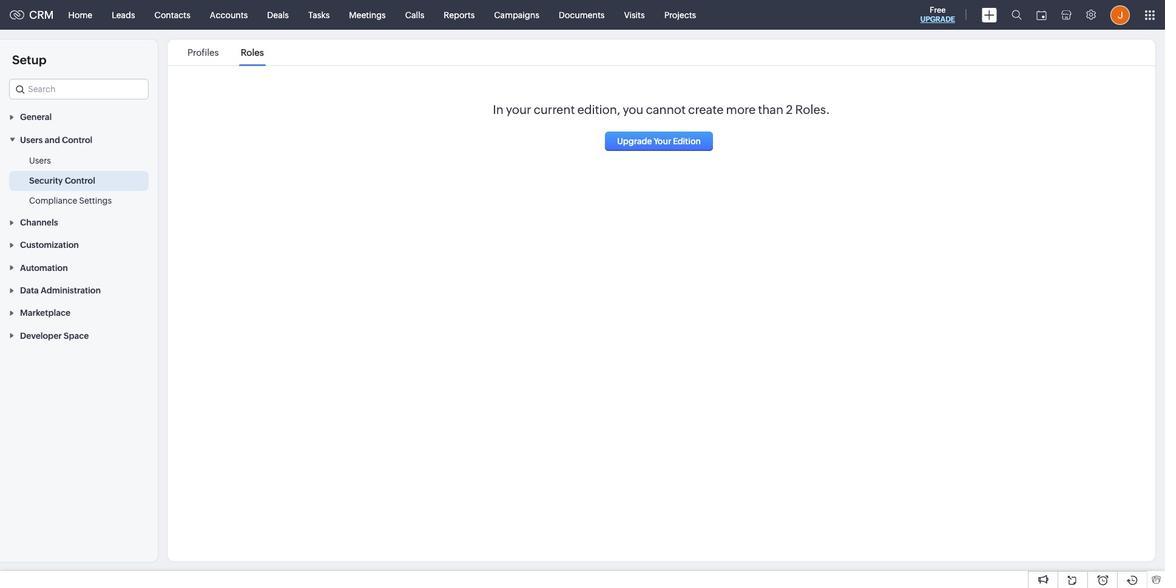 Task type: vqa. For each thing, say whether or not it's contained in the screenshot.
top upgrade
yes



Task type: describe. For each thing, give the bounding box(es) containing it.
create
[[688, 103, 724, 117]]

edition,
[[578, 103, 621, 117]]

data
[[20, 286, 39, 296]]

edition
[[673, 137, 701, 146]]

deals
[[267, 10, 289, 20]]

deals link
[[258, 0, 299, 29]]

list containing profiles
[[177, 39, 275, 66]]

administration
[[41, 286, 101, 296]]

general
[[20, 113, 52, 122]]

projects
[[665, 10, 697, 20]]

data administration
[[20, 286, 101, 296]]

profiles link
[[186, 47, 221, 58]]

visits link
[[615, 0, 655, 29]]

compliance
[[29, 196, 77, 206]]

in your current edition, you cannot create more than 2 roles.
[[493, 103, 830, 117]]

meetings
[[349, 10, 386, 20]]

leads link
[[102, 0, 145, 29]]

users for users and control
[[20, 135, 43, 145]]

automation button
[[0, 256, 158, 279]]

home link
[[59, 0, 102, 29]]

accounts
[[210, 10, 248, 20]]

profiles
[[188, 47, 219, 58]]

compliance settings link
[[29, 195, 112, 207]]

marketplace button
[[0, 302, 158, 324]]

create menu image
[[982, 8, 997, 22]]

reports
[[444, 10, 475, 20]]

marketplace
[[20, 309, 70, 318]]

and
[[45, 135, 60, 145]]

projects link
[[655, 0, 706, 29]]

your
[[506, 103, 531, 117]]

users link
[[29, 155, 51, 167]]

users for users
[[29, 156, 51, 166]]

space
[[64, 331, 89, 341]]

accounts link
[[200, 0, 258, 29]]

profile element
[[1104, 0, 1138, 29]]

calls link
[[396, 0, 434, 29]]

tasks link
[[299, 0, 340, 29]]

documents link
[[549, 0, 615, 29]]

calendar image
[[1037, 10, 1047, 20]]

roles.
[[796, 103, 830, 117]]



Task type: locate. For each thing, give the bounding box(es) containing it.
channels
[[20, 218, 58, 228]]

current
[[534, 103, 575, 117]]

users and control
[[20, 135, 92, 145]]

None field
[[9, 79, 149, 100]]

developer space button
[[0, 324, 158, 347]]

roles
[[241, 47, 264, 58]]

reports link
[[434, 0, 485, 29]]

users
[[20, 135, 43, 145], [29, 156, 51, 166]]

1 horizontal spatial upgrade
[[921, 15, 956, 24]]

users inside dropdown button
[[20, 135, 43, 145]]

upgrade inside button
[[617, 137, 652, 146]]

0 vertical spatial upgrade
[[921, 15, 956, 24]]

users and control button
[[0, 128, 158, 151]]

upgrade left your
[[617, 137, 652, 146]]

free
[[930, 5, 946, 15]]

users up security
[[29, 156, 51, 166]]

leads
[[112, 10, 135, 20]]

create menu element
[[975, 0, 1005, 29]]

more
[[726, 103, 756, 117]]

calls
[[405, 10, 425, 20]]

crm
[[29, 8, 54, 21]]

than
[[758, 103, 784, 117]]

users inside region
[[29, 156, 51, 166]]

search image
[[1012, 10, 1022, 20]]

developer
[[20, 331, 62, 341]]

search element
[[1005, 0, 1030, 30]]

security
[[29, 176, 63, 186]]

control inside dropdown button
[[62, 135, 92, 145]]

channels button
[[0, 211, 158, 234]]

you
[[623, 103, 644, 117]]

settings
[[79, 196, 112, 206]]

cannot
[[646, 103, 686, 117]]

upgrade
[[921, 15, 956, 24], [617, 137, 652, 146]]

upgrade your edition
[[617, 137, 701, 146]]

data administration button
[[0, 279, 158, 302]]

1 vertical spatial control
[[65, 176, 95, 186]]

list
[[177, 39, 275, 66]]

0 vertical spatial control
[[62, 135, 92, 145]]

customization
[[20, 241, 79, 250]]

Search text field
[[10, 80, 148, 99]]

security control
[[29, 176, 95, 186]]

0 vertical spatial users
[[20, 135, 43, 145]]

free upgrade
[[921, 5, 956, 24]]

roles link
[[239, 47, 266, 58]]

1 vertical spatial users
[[29, 156, 51, 166]]

developer space
[[20, 331, 89, 341]]

visits
[[624, 10, 645, 20]]

your
[[654, 137, 672, 146]]

meetings link
[[340, 0, 396, 29]]

upgrade your edition button
[[605, 132, 713, 151]]

tasks
[[308, 10, 330, 20]]

crm link
[[10, 8, 54, 21]]

control
[[62, 135, 92, 145], [65, 176, 95, 186]]

campaigns link
[[485, 0, 549, 29]]

control up compliance settings link
[[65, 176, 95, 186]]

compliance settings
[[29, 196, 112, 206]]

1 vertical spatial upgrade
[[617, 137, 652, 146]]

contacts link
[[145, 0, 200, 29]]

campaigns
[[494, 10, 540, 20]]

users and control region
[[0, 151, 158, 211]]

documents
[[559, 10, 605, 20]]

automation
[[20, 263, 68, 273]]

in
[[493, 103, 504, 117]]

profile image
[[1111, 5, 1130, 25]]

general button
[[0, 106, 158, 128]]

customization button
[[0, 234, 158, 256]]

control down general dropdown button
[[62, 135, 92, 145]]

users left and
[[20, 135, 43, 145]]

setup
[[12, 53, 46, 67]]

home
[[68, 10, 92, 20]]

security control link
[[29, 175, 95, 187]]

contacts
[[155, 10, 191, 20]]

2
[[786, 103, 793, 117]]

0 horizontal spatial upgrade
[[617, 137, 652, 146]]

upgrade down free
[[921, 15, 956, 24]]

control inside region
[[65, 176, 95, 186]]



